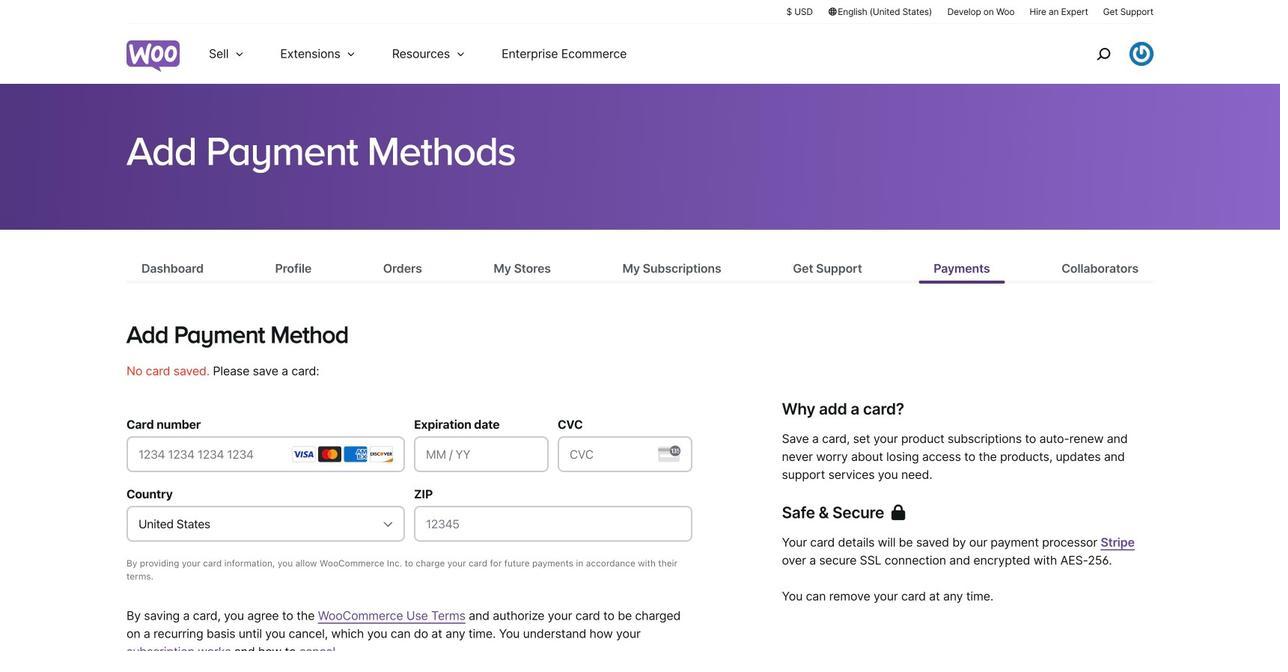 Task type: locate. For each thing, give the bounding box(es) containing it.
service navigation menu element
[[1065, 30, 1154, 78]]

lock image
[[892, 505, 905, 520]]



Task type: vqa. For each thing, say whether or not it's contained in the screenshot.
lock image
yes



Task type: describe. For each thing, give the bounding box(es) containing it.
search image
[[1092, 42, 1116, 66]]

open account menu image
[[1130, 42, 1154, 66]]



